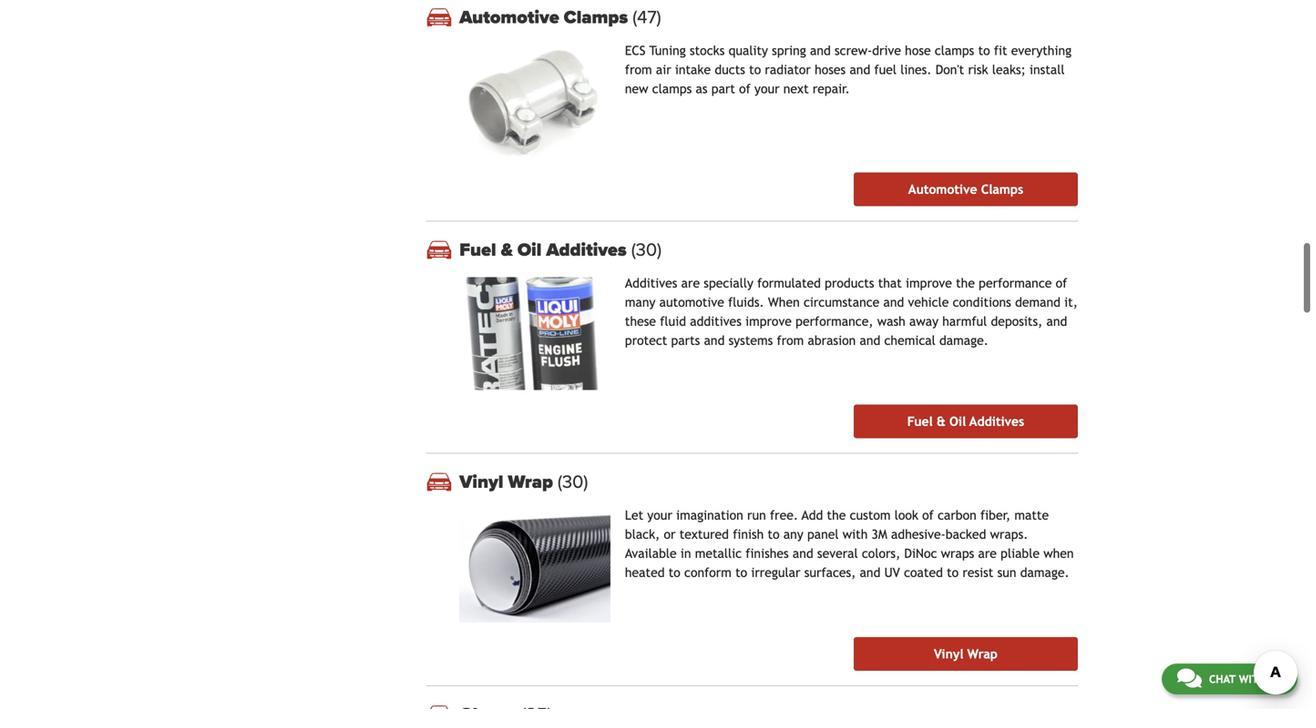 Task type: locate. For each thing, give the bounding box(es) containing it.
1 vertical spatial oil
[[950, 415, 966, 429]]

0 vertical spatial oil
[[517, 239, 542, 261]]

vinyl
[[459, 472, 503, 494], [934, 648, 964, 662]]

of inside ecs tuning stocks quality spring and screw-drive hose clamps to fit everything from air intake ducts to radiator hoses and fuel lines. don't risk leaks; install new clamps as part of your next repair.
[[739, 81, 751, 96]]

0 vertical spatial clamps
[[564, 6, 628, 28]]

leaks;
[[992, 62, 1026, 77]]

1 horizontal spatial the
[[956, 276, 975, 291]]

conform
[[684, 566, 732, 581]]

0 vertical spatial from
[[625, 62, 652, 77]]

1 horizontal spatial &
[[937, 415, 946, 429]]

ecs
[[625, 43, 646, 58]]

1 vertical spatial the
[[827, 509, 846, 523]]

products
[[825, 276, 874, 291]]

vinyl wrap
[[459, 472, 558, 494], [934, 648, 998, 662]]

and
[[810, 43, 831, 58], [850, 62, 871, 77], [884, 295, 904, 310], [1047, 314, 1067, 329], [704, 333, 725, 348], [860, 333, 881, 348], [793, 547, 814, 562], [860, 566, 881, 581]]

0 vertical spatial your
[[755, 81, 780, 96]]

0 vertical spatial improve
[[906, 276, 952, 291]]

vinyl wrap up vinyl wrap thumbnail image
[[459, 472, 558, 494]]

your up or
[[647, 509, 672, 523]]

2 vertical spatial of
[[922, 509, 934, 523]]

chat
[[1209, 673, 1236, 686]]

the up the panel
[[827, 509, 846, 523]]

with left us
[[1239, 673, 1266, 686]]

from inside additives are specially formulated products that improve the performance of many automotive fluids. when circumstance and vehicle conditions demand it, these fluid additives improve performance, wash away harmful deposits, and protect parts and systems from abrasion and chemical damage.
[[777, 333, 804, 348]]

clamps for the automotive clamps link to the top
[[564, 6, 628, 28]]

many
[[625, 295, 656, 310]]

0 vertical spatial the
[[956, 276, 975, 291]]

0 horizontal spatial are
[[681, 276, 700, 291]]

1 horizontal spatial of
[[922, 509, 934, 523]]

free.
[[770, 509, 798, 523]]

0 horizontal spatial fuel
[[459, 239, 496, 261]]

deposits,
[[991, 314, 1043, 329]]

1 vertical spatial clamps
[[981, 182, 1024, 197]]

to down quality
[[749, 62, 761, 77]]

and up wash
[[884, 295, 904, 310]]

of up it,
[[1056, 276, 1067, 291]]

your inside let your imagination run free. add the custom look of carbon fiber, matte black, or textured finish to any panel with 3m adhesive-backed wraps. available in metallic finishes and several colors, dinoc wraps are pliable when heated to conform to irregular surfaces, and uv coated to resist sun damage.
[[647, 509, 672, 523]]

0 vertical spatial clamps
[[935, 43, 975, 58]]

repair.
[[813, 81, 850, 96]]

your down the 'radiator' on the right of page
[[755, 81, 780, 96]]

0 vertical spatial of
[[739, 81, 751, 96]]

1 horizontal spatial clamps
[[981, 182, 1024, 197]]

1 vertical spatial fuel & oil additives link
[[854, 405, 1078, 439]]

0 vertical spatial automotive clamps
[[459, 6, 633, 28]]

and down "any"
[[793, 547, 814, 562]]

damage.
[[940, 333, 989, 348], [1020, 566, 1070, 581]]

vinyl wrap link up the run
[[459, 472, 1078, 494]]

0 horizontal spatial clamps
[[652, 81, 692, 96]]

new
[[625, 81, 648, 96]]

0 vertical spatial damage.
[[940, 333, 989, 348]]

vinyl wrap link
[[459, 472, 1078, 494], [854, 638, 1078, 672]]

1 horizontal spatial oil
[[950, 415, 966, 429]]

damage. inside additives are specially formulated products that improve the performance of many automotive fluids. when circumstance and vehicle conditions demand it, these fluid additives improve performance, wash away harmful deposits, and protect parts and systems from abrasion and chemical damage.
[[940, 333, 989, 348]]

with inside let your imagination run free. add the custom look of carbon fiber, matte black, or textured finish to any panel with 3m adhesive-backed wraps. available in metallic finishes and several colors, dinoc wraps are pliable when heated to conform to irregular surfaces, and uv coated to resist sun damage.
[[843, 528, 868, 542]]

are inside additives are specially formulated products that improve the performance of many automotive fluids. when circumstance and vehicle conditions demand it, these fluid additives improve performance, wash away harmful deposits, and protect parts and systems from abrasion and chemical damage.
[[681, 276, 700, 291]]

0 vertical spatial wrap
[[508, 472, 553, 494]]

automotive clamps thumbnail image image
[[459, 45, 610, 158]]

1 vertical spatial fuel & oil additives
[[907, 415, 1024, 429]]

0 horizontal spatial &
[[501, 239, 513, 261]]

metallic
[[695, 547, 742, 562]]

0 horizontal spatial fuel & oil additives
[[459, 239, 631, 261]]

&
[[501, 239, 513, 261], [937, 415, 946, 429]]

fuel & oil additives thumbnail image image
[[459, 277, 610, 391]]

of inside additives are specially formulated products that improve the performance of many automotive fluids. when circumstance and vehicle conditions demand it, these fluid additives improve performance, wash away harmful deposits, and protect parts and systems from abrasion and chemical damage.
[[1056, 276, 1067, 291]]

1 vertical spatial your
[[647, 509, 672, 523]]

vinyl wrap thumbnail image image
[[459, 510, 610, 624]]

clamps up don't
[[935, 43, 975, 58]]

0 horizontal spatial of
[[739, 81, 751, 96]]

improve up vehicle at right
[[906, 276, 952, 291]]

protect
[[625, 333, 667, 348]]

and up hoses
[[810, 43, 831, 58]]

oil for topmost fuel & oil additives link
[[517, 239, 542, 261]]

surfaces,
[[804, 566, 856, 581]]

sun
[[998, 566, 1017, 581]]

or
[[664, 528, 676, 542]]

0 horizontal spatial vinyl
[[459, 472, 503, 494]]

are up the resist
[[978, 547, 997, 562]]

hoses
[[815, 62, 846, 77]]

1 vertical spatial improve
[[746, 314, 792, 329]]

0 horizontal spatial improve
[[746, 314, 792, 329]]

clamps down air at the top of page
[[652, 81, 692, 96]]

1 horizontal spatial from
[[777, 333, 804, 348]]

of inside let your imagination run free. add the custom look of carbon fiber, matte black, or textured finish to any panel with 3m adhesive-backed wraps. available in metallic finishes and several colors, dinoc wraps are pliable when heated to conform to irregular surfaces, and uv coated to resist sun damage.
[[922, 509, 934, 523]]

fuel & oil additives
[[459, 239, 631, 261], [907, 415, 1024, 429]]

wrap up vinyl wrap thumbnail image
[[508, 472, 553, 494]]

the inside let your imagination run free. add the custom look of carbon fiber, matte black, or textured finish to any panel with 3m adhesive-backed wraps. available in metallic finishes and several colors, dinoc wraps are pliable when heated to conform to irregular surfaces, and uv coated to resist sun damage.
[[827, 509, 846, 523]]

your
[[755, 81, 780, 96], [647, 509, 672, 523]]

1 vertical spatial with
[[1239, 673, 1266, 686]]

0 horizontal spatial your
[[647, 509, 672, 523]]

fuel & oil additives link
[[459, 239, 1078, 261], [854, 405, 1078, 439]]

don't
[[936, 62, 964, 77]]

of
[[739, 81, 751, 96], [1056, 276, 1067, 291], [922, 509, 934, 523]]

0 vertical spatial are
[[681, 276, 700, 291]]

install
[[1030, 62, 1065, 77]]

1 horizontal spatial are
[[978, 547, 997, 562]]

0 vertical spatial with
[[843, 528, 868, 542]]

1 horizontal spatial automotive
[[908, 182, 977, 197]]

1 vertical spatial wrap
[[968, 648, 998, 662]]

wraps.
[[990, 528, 1028, 542]]

0 vertical spatial vinyl wrap
[[459, 472, 558, 494]]

1 horizontal spatial with
[[1239, 673, 1266, 686]]

it,
[[1065, 295, 1078, 310]]

0 vertical spatial additives
[[546, 239, 627, 261]]

of right part
[[739, 81, 751, 96]]

0 horizontal spatial oil
[[517, 239, 542, 261]]

0 vertical spatial automotive
[[459, 6, 559, 28]]

to down "metallic"
[[736, 566, 747, 581]]

when
[[1044, 547, 1074, 562]]

and down colors,
[[860, 566, 881, 581]]

0 horizontal spatial automotive
[[459, 6, 559, 28]]

wrap down the resist
[[968, 648, 998, 662]]

1 horizontal spatial your
[[755, 81, 780, 96]]

1 vertical spatial &
[[937, 415, 946, 429]]

1 vertical spatial from
[[777, 333, 804, 348]]

3m
[[872, 528, 887, 542]]

to
[[978, 43, 990, 58], [749, 62, 761, 77], [768, 528, 780, 542], [669, 566, 681, 581], [736, 566, 747, 581], [947, 566, 959, 581]]

clamps
[[935, 43, 975, 58], [652, 81, 692, 96]]

are
[[681, 276, 700, 291], [978, 547, 997, 562]]

to left "any"
[[768, 528, 780, 542]]

oil for bottommost fuel & oil additives link
[[950, 415, 966, 429]]

1 horizontal spatial vinyl
[[934, 648, 964, 662]]

1 horizontal spatial fuel & oil additives
[[907, 415, 1024, 429]]

of up adhesive-
[[922, 509, 934, 523]]

0 horizontal spatial from
[[625, 62, 652, 77]]

with left 3m
[[843, 528, 868, 542]]

0 horizontal spatial damage.
[[940, 333, 989, 348]]

2 horizontal spatial of
[[1056, 276, 1067, 291]]

1 vertical spatial automotive clamps
[[908, 182, 1024, 197]]

risk
[[968, 62, 988, 77]]

1 vertical spatial of
[[1056, 276, 1067, 291]]

0 horizontal spatial automotive clamps
[[459, 6, 633, 28]]

the inside additives are specially formulated products that improve the performance of many automotive fluids. when circumstance and vehicle conditions demand it, these fluid additives improve performance, wash away harmful deposits, and protect parts and systems from abrasion and chemical damage.
[[956, 276, 975, 291]]

vinyl wrap link down the resist
[[854, 638, 1078, 672]]

automotive clamps
[[459, 6, 633, 28], [908, 182, 1024, 197]]

comments image
[[1177, 668, 1202, 690]]

specially
[[704, 276, 754, 291]]

0 vertical spatial fuel & oil additives
[[459, 239, 631, 261]]

0 vertical spatial &
[[501, 239, 513, 261]]

automotive clamps link
[[459, 6, 1078, 28], [854, 173, 1078, 206]]

improve down when
[[746, 314, 792, 329]]

0 horizontal spatial wrap
[[508, 472, 553, 494]]

these
[[625, 314, 656, 329]]

1 horizontal spatial fuel
[[907, 415, 933, 429]]

1 vertical spatial damage.
[[1020, 566, 1070, 581]]

from up the new
[[625, 62, 652, 77]]

improve
[[906, 276, 952, 291], [746, 314, 792, 329]]

the up conditions
[[956, 276, 975, 291]]

0 horizontal spatial with
[[843, 528, 868, 542]]

1 horizontal spatial wrap
[[968, 648, 998, 662]]

backed
[[946, 528, 986, 542]]

fuel
[[874, 62, 897, 77]]

fuel
[[459, 239, 496, 261], [907, 415, 933, 429]]

coated
[[904, 566, 943, 581]]

wraps
[[941, 547, 974, 562]]

1 vertical spatial are
[[978, 547, 997, 562]]

are up automotive
[[681, 276, 700, 291]]

1 horizontal spatial damage.
[[1020, 566, 1070, 581]]

are inside let your imagination run free. add the custom look of carbon fiber, matte black, or textured finish to any panel with 3m adhesive-backed wraps. available in metallic finishes and several colors, dinoc wraps are pliable when heated to conform to irregular surfaces, and uv coated to resist sun damage.
[[978, 547, 997, 562]]

from down when
[[777, 333, 804, 348]]

1 vertical spatial additives
[[625, 276, 678, 291]]

vinyl wrap down the resist
[[934, 648, 998, 662]]

0 horizontal spatial vinyl wrap
[[459, 472, 558, 494]]

fluid
[[660, 314, 686, 329]]

and down it,
[[1047, 314, 1067, 329]]

additives
[[546, 239, 627, 261], [625, 276, 678, 291], [970, 415, 1024, 429]]

1 horizontal spatial vinyl wrap
[[934, 648, 998, 662]]

that
[[878, 276, 902, 291]]

1 horizontal spatial automotive clamps
[[908, 182, 1024, 197]]

0 horizontal spatial clamps
[[564, 6, 628, 28]]

and down additives
[[704, 333, 725, 348]]

damage. down harmful
[[940, 333, 989, 348]]

harmful
[[943, 314, 987, 329]]

0 horizontal spatial the
[[827, 509, 846, 523]]

1 vertical spatial automotive
[[908, 182, 977, 197]]

0 vertical spatial fuel
[[459, 239, 496, 261]]

damage. down when
[[1020, 566, 1070, 581]]



Task type: describe. For each thing, give the bounding box(es) containing it.
formulated
[[757, 276, 821, 291]]

abrasion
[[808, 333, 856, 348]]

next
[[784, 81, 809, 96]]

performance
[[979, 276, 1052, 291]]

automotive clamps for the automotive clamps link to the top
[[459, 6, 633, 28]]

black,
[[625, 528, 660, 542]]

stocks
[[690, 43, 725, 58]]

lines.
[[901, 62, 932, 77]]

as
[[696, 81, 708, 96]]

of for fuel & oil additives
[[1056, 276, 1067, 291]]

demand
[[1015, 295, 1061, 310]]

us
[[1269, 673, 1282, 686]]

and down screw- at the right top
[[850, 62, 871, 77]]

pliable
[[1001, 547, 1040, 562]]

spring
[[772, 43, 806, 58]]

quality
[[729, 43, 768, 58]]

additives are specially formulated products that improve the performance of many automotive fluids. when circumstance and vehicle conditions demand it, these fluid additives improve performance, wash away harmful deposits, and protect parts and systems from abrasion and chemical damage.
[[625, 276, 1078, 348]]

fiber,
[[981, 509, 1011, 523]]

vehicle
[[908, 295, 949, 310]]

fuel & oil additives for bottommost fuel & oil additives link
[[907, 415, 1024, 429]]

away
[[910, 314, 939, 329]]

adhesive-
[[891, 528, 946, 542]]

matte
[[1015, 509, 1049, 523]]

chat with us link
[[1162, 664, 1298, 695]]

0 vertical spatial vinyl
[[459, 472, 503, 494]]

colors,
[[862, 547, 901, 562]]

ducts
[[715, 62, 745, 77]]

fuel & oil additives for topmost fuel & oil additives link
[[459, 239, 631, 261]]

clamps for the bottom the automotive clamps link
[[981, 182, 1024, 197]]

1 vertical spatial automotive clamps link
[[854, 173, 1078, 206]]

tuning
[[649, 43, 686, 58]]

several
[[817, 547, 858, 562]]

automotive clamps for the bottom the automotive clamps link
[[908, 182, 1024, 197]]

1 vertical spatial clamps
[[652, 81, 692, 96]]

radiator
[[765, 62, 811, 77]]

panel
[[807, 528, 839, 542]]

fluids.
[[728, 295, 764, 310]]

screw-
[[835, 43, 872, 58]]

1 horizontal spatial clamps
[[935, 43, 975, 58]]

of for vinyl wrap
[[922, 509, 934, 523]]

automotive
[[659, 295, 724, 310]]

carbon
[[938, 509, 977, 523]]

look
[[895, 509, 919, 523]]

parts
[[671, 333, 700, 348]]

wash
[[877, 314, 906, 329]]

hose
[[905, 43, 931, 58]]

to down wraps on the bottom right of the page
[[947, 566, 959, 581]]

let your imagination run free. add the custom look of carbon fiber, matte black, or textured finish to any panel with 3m adhesive-backed wraps. available in metallic finishes and several colors, dinoc wraps are pliable when heated to conform to irregular surfaces, and uv coated to resist sun damage.
[[625, 509, 1074, 581]]

1 horizontal spatial improve
[[906, 276, 952, 291]]

finishes
[[746, 547, 789, 562]]

irregular
[[751, 566, 801, 581]]

run
[[747, 509, 766, 523]]

everything
[[1011, 43, 1072, 58]]

when
[[768, 295, 800, 310]]

additives
[[690, 314, 742, 329]]

systems
[[729, 333, 773, 348]]

fit
[[994, 43, 1008, 58]]

0 vertical spatial vinyl wrap link
[[459, 472, 1078, 494]]

add
[[802, 509, 823, 523]]

any
[[784, 528, 804, 542]]

dinoc
[[904, 547, 937, 562]]

automotive for the bottom the automotive clamps link
[[908, 182, 977, 197]]

circumstance
[[804, 295, 880, 310]]

ecs tuning stocks quality spring and screw-drive hose clamps to fit everything from air intake ducts to radiator hoses and fuel lines. don't risk leaks; install new clamps as part of your next repair.
[[625, 43, 1072, 96]]

finish
[[733, 528, 764, 542]]

imagination
[[676, 509, 743, 523]]

air
[[656, 62, 671, 77]]

additives inside additives are specially formulated products that improve the performance of many automotive fluids. when circumstance and vehicle conditions demand it, these fluid additives improve performance, wash away harmful deposits, and protect parts and systems from abrasion and chemical damage.
[[625, 276, 678, 291]]

resist
[[963, 566, 994, 581]]

intake
[[675, 62, 711, 77]]

1 vertical spatial vinyl wrap link
[[854, 638, 1078, 672]]

automotive for the automotive clamps link to the top
[[459, 6, 559, 28]]

custom
[[850, 509, 891, 523]]

conditions
[[953, 295, 1011, 310]]

chat with us
[[1209, 673, 1282, 686]]

1 vertical spatial vinyl wrap
[[934, 648, 998, 662]]

let
[[625, 509, 644, 523]]

1 vertical spatial fuel
[[907, 415, 933, 429]]

uv
[[885, 566, 900, 581]]

0 vertical spatial automotive clamps link
[[459, 6, 1078, 28]]

to right the heated on the bottom
[[669, 566, 681, 581]]

your inside ecs tuning stocks quality spring and screw-drive hose clamps to fit everything from air intake ducts to radiator hoses and fuel lines. don't risk leaks; install new clamps as part of your next repair.
[[755, 81, 780, 96]]

damage. inside let your imagination run free. add the custom look of carbon fiber, matte black, or textured finish to any panel with 3m adhesive-backed wraps. available in metallic finishes and several colors, dinoc wraps are pliable when heated to conform to irregular surfaces, and uv coated to resist sun damage.
[[1020, 566, 1070, 581]]

and down wash
[[860, 333, 881, 348]]

textured
[[680, 528, 729, 542]]

from inside ecs tuning stocks quality spring and screw-drive hose clamps to fit everything from air intake ducts to radiator hoses and fuel lines. don't risk leaks; install new clamps as part of your next repair.
[[625, 62, 652, 77]]

1 vertical spatial vinyl
[[934, 648, 964, 662]]

performance,
[[796, 314, 874, 329]]

available
[[625, 547, 677, 562]]

0 vertical spatial fuel & oil additives link
[[459, 239, 1078, 261]]

drive
[[872, 43, 901, 58]]

to left fit
[[978, 43, 990, 58]]

2 vertical spatial additives
[[970, 415, 1024, 429]]

chemical
[[884, 333, 936, 348]]

heated
[[625, 566, 665, 581]]

part
[[712, 81, 735, 96]]

in
[[681, 547, 691, 562]]



Task type: vqa. For each thing, say whether or not it's contained in the screenshot.
QTY
no



